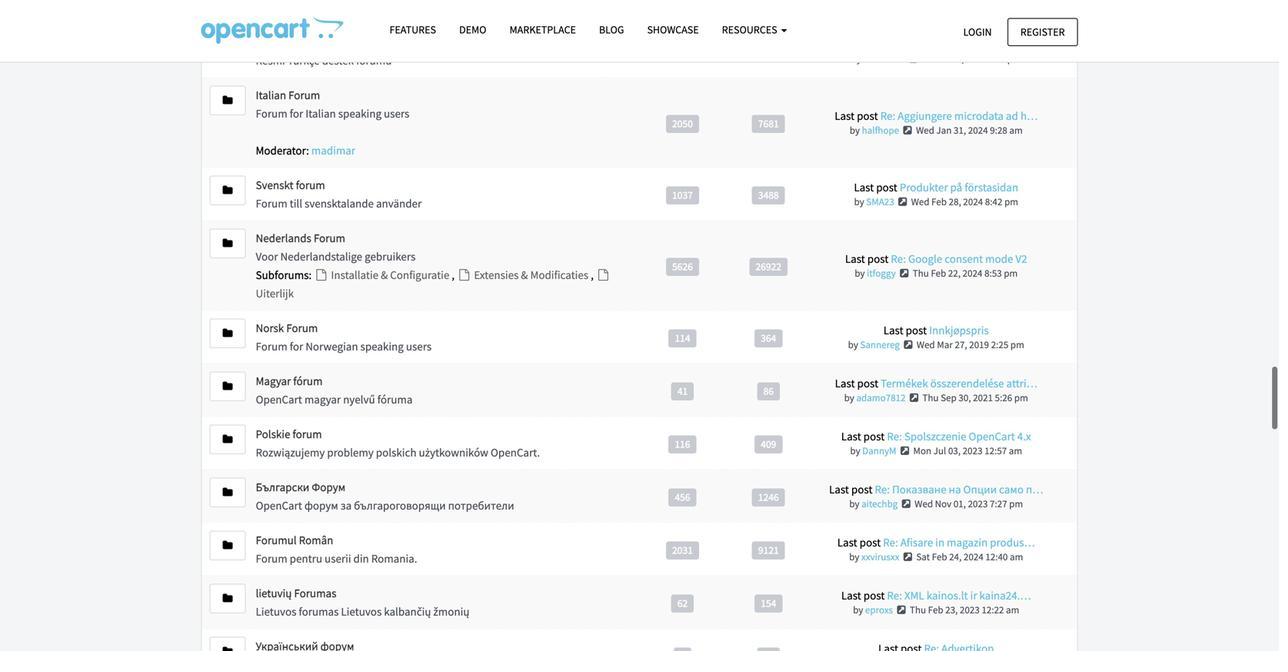 Task type: locate. For each thing, give the bounding box(es) containing it.
view the latest post image left "mon"
[[899, 446, 911, 456]]

thu down google
[[913, 267, 929, 280]]

by left itfoggy
[[855, 267, 865, 280]]

forum down svenskt
[[256, 196, 287, 211]]

view the latest post image left sat
[[902, 552, 914, 562]]

am down 4.x
[[1009, 445, 1022, 457]]

post up by aitechbg
[[852, 482, 873, 497]]

, right configuratie at the top left
[[452, 268, 457, 282]]

speaking inside the norsk forum forum for norwegian speaking users
[[360, 339, 404, 354]]

din
[[353, 552, 369, 566]]

re: up 'dannym'
[[887, 429, 902, 444]]

1 horizontal spatial lietuvos
[[341, 605, 382, 619]]

file o image right modificaties
[[596, 269, 611, 281]]

1 vertical spatial forum
[[293, 427, 322, 442]]

view the latest post image down the xml
[[895, 605, 908, 615]]

1 vertical spatial italian
[[306, 106, 336, 121]]

5:26
[[995, 391, 1013, 404]]

0 vertical spatial thu
[[913, 267, 929, 280]]

file o image
[[314, 269, 329, 281]]

opencart inside 'magyar fórum opencart magyar nyelvű fóruma'
[[256, 392, 302, 407]]

1 lietuvos from the left
[[256, 605, 296, 619]]

opencart up 12:57
[[969, 429, 1015, 444]]

itfoggy link
[[867, 267, 896, 280]]

0 vertical spatial for
[[290, 106, 303, 121]]

re:
[[881, 108, 896, 123], [891, 251, 906, 266], [887, 429, 902, 444], [875, 482, 890, 497], [883, 535, 898, 550], [887, 588, 902, 603]]

forum down 'forumul'
[[256, 552, 287, 566]]

post for re: spolszczenie opencart 4.x
[[864, 429, 885, 444]]

nyelvű
[[343, 392, 375, 407]]

2023 right 03,
[[963, 445, 983, 457]]

post up by itfoggy
[[868, 251, 889, 266]]

1 vertical spatial thu
[[923, 391, 939, 404]]

nederlands
[[256, 231, 311, 245]]

re: for re: afisare in magazin produs…
[[883, 535, 898, 550]]

by aitechbg
[[850, 498, 898, 510]]

2 vertical spatial view the latest post image
[[902, 340, 915, 350]]

pm down само
[[1009, 498, 1023, 510]]

2023
[[963, 445, 983, 457], [968, 498, 988, 510], [960, 604, 980, 617]]

lietuvių forumas image
[[223, 593, 233, 604]]

forum inside polskie forum rozwiązujemy problemy polskich użytkowników opencart.
[[293, 427, 322, 442]]

by for last post re: spolszczenie opencart 4.x
[[850, 445, 861, 457]]

view the latest post image down показване
[[900, 499, 913, 509]]

2023 down "ir" on the right bottom
[[960, 604, 980, 617]]

12:22
[[982, 604, 1004, 617]]

view the latest post image down 'termékek'
[[908, 393, 921, 403]]

на
[[949, 482, 961, 497]]

view the latest post image for innkjøpspris
[[902, 340, 915, 350]]

by left 'dannym'
[[850, 445, 861, 457]]

forum inside nederlands forum voor nederlandstalige gebruikers
[[314, 231, 345, 245]]

feb down last post produkter på förstasidan at the right top
[[932, 195, 947, 208]]

last for last post re: показване на опции само п…
[[829, 482, 849, 497]]

view the latest post image for összerendelése
[[908, 393, 921, 403]]

by left eproxs
[[853, 604, 863, 617]]

thu down last post termékek összerendelése attri…
[[923, 391, 939, 404]]

last for last post re: aggiungere microdata ad h…
[[835, 108, 855, 123]]

re: for re: xml kainos.lt ir kaina24.…
[[887, 588, 902, 603]]

by sma23
[[854, 195, 894, 208]]

re: показване на опции само п… link
[[875, 482, 1044, 497]]

view the latest post image
[[907, 54, 920, 64], [896, 197, 909, 207], [902, 340, 915, 350]]

users up fóruma
[[406, 339, 432, 354]]

halfhope
[[862, 124, 899, 136]]

mar
[[937, 338, 953, 351]]

1 horizontal spatial &
[[521, 268, 528, 282]]

post up by eproxs
[[864, 588, 885, 603]]

by sannereg
[[848, 338, 900, 351]]

wed down показване
[[915, 498, 933, 510]]

file o image left extensies
[[457, 269, 472, 281]]

by left adamo7812 link
[[844, 391, 855, 404]]

last post termékek összerendelése attri…
[[835, 376, 1038, 391]]

0 vertical spatial 2023
[[963, 445, 983, 457]]

0 vertical spatial italian
[[256, 88, 286, 102]]

2024 down magazin
[[964, 551, 984, 563]]

users for italian forum forum for italian speaking users
[[384, 106, 410, 121]]

2 vertical spatial opencart
[[256, 498, 302, 513]]

mode
[[986, 251, 1013, 266]]

thu
[[913, 267, 929, 280], [923, 391, 939, 404], [910, 604, 926, 617]]

uiterlijk
[[256, 286, 294, 301]]

extensies
[[474, 268, 519, 282]]

post up sma23
[[876, 180, 898, 195]]

installatie & configuratie link
[[314, 268, 452, 282]]

am down kaina24.…
[[1006, 604, 1020, 617]]

2024 for consent
[[963, 267, 983, 280]]

post for re: google consent mode v2
[[868, 251, 889, 266]]

for inside italian forum forum for italian speaking users
[[290, 106, 303, 121]]

in
[[936, 535, 945, 550]]

2 vertical spatial 2023
[[960, 604, 980, 617]]

türkçe down türkçe forum link
[[288, 53, 320, 68]]

by
[[851, 52, 862, 65], [850, 124, 860, 136], [854, 195, 864, 208], [855, 267, 865, 280], [848, 338, 858, 351], [844, 391, 855, 404], [850, 445, 861, 457], [850, 498, 860, 510], [849, 551, 860, 563], [853, 604, 863, 617]]

pm for termékek összerendelése attri…
[[1015, 391, 1028, 404]]

1 horizontal spatial file o image
[[596, 269, 611, 281]]

forum up nederlandstalige
[[314, 231, 345, 245]]

aitechbg link
[[862, 498, 898, 510]]

1 vertical spatial for
[[290, 339, 303, 354]]

1 vertical spatial speaking
[[360, 339, 404, 354]]

speaking inside italian forum forum for italian speaking users
[[338, 106, 382, 121]]

re: google consent mode v2 link
[[891, 251, 1027, 266]]

0 vertical spatial users
[[384, 106, 410, 121]]

installatie
[[331, 268, 379, 282]]

türkçe forum link
[[256, 35, 322, 49]]

український форум image
[[223, 647, 233, 652]]

feb for afisare
[[932, 551, 947, 563]]

re: afisare in magazin produs… link
[[883, 535, 1035, 550]]

by left xxvirusxx
[[849, 551, 860, 563]]

am for re: afisare in magazin produs…
[[1010, 551, 1023, 563]]

& down gebruikers
[[381, 268, 388, 282]]

1 horizontal spatial ,
[[591, 268, 596, 282]]

consent
[[945, 251, 983, 266]]

by left sma23
[[854, 195, 864, 208]]

by for last post termékek összerendelése attri…
[[844, 391, 855, 404]]

27,
[[955, 338, 967, 351]]

feb
[[935, 52, 950, 65], [932, 195, 947, 208], [931, 267, 946, 280], [932, 551, 947, 563], [928, 604, 944, 617]]

users inside italian forum forum for italian speaking users
[[384, 106, 410, 121]]

mon jul 03, 2023 12:57 am
[[913, 445, 1022, 457]]

post for produkter på förstasidan
[[876, 180, 898, 195]]

456
[[675, 491, 690, 504]]

lietuvos down lietuvių
[[256, 605, 296, 619]]

post up by adamo7812
[[857, 376, 879, 391]]

re: for re: aggiungere microdata ad h…
[[881, 108, 896, 123]]

voor
[[256, 249, 278, 264]]

post up by dannym
[[864, 429, 885, 444]]

2024 down consent
[[963, 267, 983, 280]]

2024 for förstasidan
[[963, 195, 983, 208]]

2023 for на
[[968, 498, 988, 510]]

0 vertical spatial opencart
[[256, 392, 302, 407]]

1 vertical spatial türkçe
[[288, 53, 320, 68]]

2023 down опции
[[968, 498, 988, 510]]

forum up italian forum link
[[290, 35, 322, 49]]

post left innkjøpspris link
[[906, 323, 927, 338]]

1 vertical spatial view the latest post image
[[896, 197, 909, 207]]

last post re: google consent mode v2
[[845, 251, 1027, 266]]

feb down last post re: xml kainos.lt ir kaina24.…
[[928, 604, 944, 617]]

view the latest post image down aggiungere
[[901, 125, 914, 135]]

by for last post re: показване на опции само п…
[[850, 498, 860, 510]]

view the latest post image right sannereg
[[902, 340, 915, 350]]

wed down "last post innkjøpspris" in the right of the page
[[917, 338, 935, 351]]

file o image
[[457, 269, 472, 281], [596, 269, 611, 281]]

resmi
[[256, 53, 285, 68]]

feb down in
[[932, 551, 947, 563]]

1037
[[672, 188, 693, 202]]

italian down resmi
[[256, 88, 286, 102]]

polskie forum image
[[223, 434, 233, 445]]

re: up 'aitechbg' link on the right of page
[[875, 482, 890, 497]]

wed jan 31, 2024 9:28 am
[[916, 124, 1023, 136]]

users inside the norsk forum forum for norwegian speaking users
[[406, 339, 432, 354]]

thu down the xml
[[910, 604, 926, 617]]

0 horizontal spatial lietuvos
[[256, 605, 296, 619]]

2031
[[672, 544, 693, 557]]

by left 'aitechbg' link on the right of page
[[850, 498, 860, 510]]

0 vertical spatial speaking
[[338, 106, 382, 121]]

4.x
[[1018, 429, 1031, 444]]

gebruikers
[[365, 249, 416, 264]]

speaking up madimar link
[[338, 106, 382, 121]]

file o image for uiterlijk
[[596, 269, 611, 281]]

, right modificaties
[[591, 268, 596, 282]]

86
[[764, 385, 774, 398]]

0 horizontal spatial italian
[[256, 88, 286, 102]]

users down the forumu
[[384, 106, 410, 121]]

madimar
[[311, 143, 355, 158]]

view the latest post image left the fri
[[907, 54, 920, 64]]

opencart.
[[491, 445, 540, 460]]

for down italian forum link
[[290, 106, 303, 121]]

pm right 8:42
[[1005, 195, 1019, 208]]

forum down norsk
[[256, 339, 287, 354]]

1 vertical spatial users
[[406, 339, 432, 354]]

re: up itfoggy link
[[891, 251, 906, 266]]

last for last post termékek összerendelése attri…
[[835, 376, 855, 391]]

file o image inside extensies & modificaties link
[[457, 269, 472, 281]]

re: up halfhope
[[881, 108, 896, 123]]

norsk forum link
[[256, 321, 318, 335]]

view the latest post image for google
[[898, 268, 911, 278]]

1 & from the left
[[381, 268, 388, 282]]

wed for re: показване на опции само п…
[[915, 498, 933, 510]]

by left sannereg link
[[848, 338, 858, 351]]

microdata
[[955, 108, 1004, 123]]

subforums:
[[256, 268, 312, 282]]

türkçe up resmi
[[256, 35, 288, 49]]

2 vertical spatial thu
[[910, 604, 926, 617]]

364
[[761, 332, 776, 345]]

0 vertical spatial forum
[[296, 178, 325, 192]]

romania.
[[371, 552, 417, 566]]

post for re: показване на опции само п…
[[852, 482, 873, 497]]

opencart down magyar
[[256, 392, 302, 407]]

pm for re: показване на опции само п…
[[1009, 498, 1023, 510]]

forum up till
[[296, 178, 325, 192]]

30,
[[959, 391, 971, 404]]

2024 for in
[[964, 551, 984, 563]]

wed down produkter at the top right of the page
[[911, 195, 930, 208]]

pm for re: google consent mode v2
[[1004, 267, 1018, 280]]

view the latest post image right sma23 'link'
[[896, 197, 909, 207]]

28,
[[949, 195, 961, 208]]

pm right 2:25
[[1011, 338, 1025, 351]]

speaking right norwegian
[[360, 339, 404, 354]]

feb right the fri
[[935, 52, 950, 65]]

lietuvių forumas link
[[256, 586, 336, 601]]

1 vertical spatial 2023
[[968, 498, 988, 510]]

moderator: madimar
[[256, 143, 355, 158]]

opencart down български
[[256, 498, 302, 513]]

1246
[[758, 491, 779, 504]]

wed for innkjøpspris
[[917, 338, 935, 351]]

installatie & configuratie
[[329, 268, 452, 282]]

for down norsk forum link
[[290, 339, 303, 354]]

re: spolszczenie opencart 4.x link
[[887, 429, 1031, 444]]

0 horizontal spatial &
[[381, 268, 388, 282]]

itfoggy
[[867, 267, 896, 280]]

opencart inside български форум opencart форум за българоговорящи потребители
[[256, 498, 302, 513]]

adamo7812 link
[[857, 391, 906, 404]]

re: aggiungere microdata ad h… link
[[881, 108, 1038, 123]]

2023 for opencart
[[963, 445, 983, 457]]

türkçe
[[256, 35, 288, 49], [288, 53, 320, 68]]

re: up xxvirusxx link
[[883, 535, 898, 550]]

register link
[[1008, 18, 1078, 46]]

lietuvos right forumas
[[341, 605, 382, 619]]

termékek
[[881, 376, 928, 391]]

1 horizontal spatial italian
[[306, 106, 336, 121]]

magyar fórum link
[[256, 374, 323, 388]]

använder
[[376, 196, 422, 211]]

2 & from the left
[[521, 268, 528, 282]]

view the latest post image
[[901, 125, 914, 135], [898, 268, 911, 278], [908, 393, 921, 403], [899, 446, 911, 456], [900, 499, 913, 509], [902, 552, 914, 562], [895, 605, 908, 615]]

pm right 7:47
[[1008, 52, 1021, 65]]

for inside the norsk forum forum for norwegian speaking users
[[290, 339, 303, 354]]

h…
[[1021, 108, 1038, 123]]

1 for from the top
[[290, 106, 303, 121]]

& right extensies
[[521, 268, 528, 282]]

български форум image
[[223, 487, 233, 498]]

by for last post produkter på förstasidan
[[854, 195, 864, 208]]

2 for from the top
[[290, 339, 303, 354]]

adamo7812
[[857, 391, 906, 404]]

last post produkter på förstasidan
[[854, 180, 1019, 195]]

post up by xxvirusxx
[[860, 535, 881, 550]]

forum inside türkçe forum resmi türkçe destek forumu
[[290, 35, 322, 49]]

forum down italian forum link
[[256, 106, 287, 121]]

1 file o image from the left
[[457, 269, 472, 281]]

116
[[675, 438, 690, 451]]

0 horizontal spatial ,
[[452, 268, 457, 282]]

2023 for kainos.lt
[[960, 604, 980, 617]]

view the latest post image right itfoggy
[[898, 268, 911, 278]]

pm right 8:53
[[1004, 267, 1018, 280]]

file o image inside the uiterlijk link
[[596, 269, 611, 281]]

marketplace link
[[498, 16, 588, 43]]

view the latest post image for xml
[[895, 605, 908, 615]]

re: left the xml
[[887, 588, 902, 603]]

pm down attri…
[[1015, 391, 1028, 404]]

showcase link
[[636, 16, 711, 43]]

italian down italian forum link
[[306, 106, 336, 121]]

forum inside svenskt forum forum till svensktalande använder
[[296, 178, 325, 192]]

last
[[835, 108, 855, 123], [854, 180, 874, 195], [845, 251, 865, 266], [884, 323, 904, 338], [835, 376, 855, 391], [841, 429, 861, 444], [829, 482, 849, 497], [838, 535, 857, 550], [842, 588, 861, 603]]

last for last post re: spolszczenie opencart 4.x
[[841, 429, 861, 444]]

114
[[675, 332, 690, 345]]

users
[[384, 106, 410, 121], [406, 339, 432, 354]]

last for last post produkter på förstasidan
[[854, 180, 874, 195]]

dannym link
[[863, 445, 897, 457]]

forum up rozwiązujemy
[[293, 427, 322, 442]]

2 file o image from the left
[[596, 269, 611, 281]]

am down the ad
[[1010, 124, 1023, 136]]

attri…
[[1007, 376, 1038, 391]]

forumu
[[356, 53, 392, 68]]

wed down aggiungere
[[916, 124, 935, 136]]

форум
[[312, 480, 346, 495]]

feb down last post re: google consent mode v2 on the right of page
[[931, 267, 946, 280]]

0 horizontal spatial file o image
[[457, 269, 472, 281]]

post for re: afisare in magazin produs…
[[860, 535, 881, 550]]

am for re: spolszczenie opencart 4.x
[[1009, 445, 1022, 457]]

by left halfhope link on the right top
[[850, 124, 860, 136]]

am down produs…
[[1010, 551, 1023, 563]]

forum down türkçe forum resmi türkçe destek forumu
[[289, 88, 320, 102]]

post up "by halfhope"
[[857, 108, 878, 123]]

last post re: xml kainos.lt ir kaina24.…
[[842, 588, 1031, 603]]

2024 down microdata
[[968, 124, 988, 136]]

2024 right 28,
[[963, 195, 983, 208]]



Task type: describe. For each thing, give the bounding box(es) containing it.
02,
[[952, 52, 964, 65]]

moderator:
[[256, 143, 309, 158]]

svensktalande
[[305, 196, 374, 211]]

2024 down "sınırlama" at the top right
[[966, 52, 986, 65]]

1 , from the left
[[452, 268, 457, 282]]

by dannym
[[850, 445, 897, 457]]

12:40
[[986, 551, 1008, 563]]

problemy
[[327, 445, 374, 460]]

forumas
[[299, 605, 339, 619]]

svenskt
[[256, 178, 294, 192]]

nederlands forum link
[[256, 231, 345, 245]]

xxvirusxx
[[862, 551, 900, 563]]

sat feb 24, 2024 12:40 am
[[916, 551, 1023, 563]]

last for last post re: afisare in magazin produs…
[[838, 535, 857, 550]]

innkjøpspris
[[929, 323, 989, 338]]

nederlands forum image
[[223, 238, 233, 249]]

by for last post re: afisare in magazin produs…
[[849, 551, 860, 563]]

view the latest post image for afisare
[[902, 552, 914, 562]]

produkter
[[900, 180, 948, 195]]

12:57
[[985, 445, 1007, 457]]

svenskt forum forum till svensktalande använder
[[256, 178, 422, 211]]

am for re: aggiungere microdata ad h…
[[1010, 124, 1023, 136]]

2 lietuvos from the left
[[341, 605, 382, 619]]

by for last post innkjøpspris
[[848, 338, 858, 351]]

kaina24.…
[[980, 588, 1031, 603]]

last post re: aggiungere microdata ad h…
[[835, 108, 1038, 123]]

jan
[[937, 124, 952, 136]]

polskie
[[256, 427, 290, 442]]

på
[[950, 180, 963, 195]]

magazin
[[947, 535, 988, 550]]

svenskt forum image
[[223, 185, 233, 196]]

opencart for magyar fórum opencart magyar nyelvű fóruma
[[256, 392, 302, 407]]

sma23 link
[[866, 195, 894, 208]]

41
[[678, 385, 688, 398]]

lietuvių forumas lietuvos forumas lietuvos kalbančių žmonių
[[256, 586, 470, 619]]

italian forum image
[[223, 95, 233, 106]]

marketplace
[[510, 23, 576, 37]]

само
[[999, 482, 1024, 497]]

forumul român image
[[223, 540, 233, 551]]

am for re: xml kainos.lt ir kaina24.…
[[1006, 604, 1020, 617]]

sat
[[916, 551, 930, 563]]

magyar
[[256, 374, 291, 388]]

last for last post innkjøpspris
[[884, 323, 904, 338]]

român
[[299, 533, 333, 548]]

thu for xml
[[910, 604, 926, 617]]

pentru
[[290, 552, 322, 566]]

post for re: aggiungere microdata ad h…
[[857, 108, 878, 123]]

magyar fórum opencart magyar nyelvű fóruma
[[256, 374, 413, 407]]

norsk forum image
[[223, 328, 233, 339]]

by for last post re: aggiungere microdata ad h…
[[850, 124, 860, 136]]

spolszczenie
[[905, 429, 967, 444]]

by for last post re: xml kainos.lt ir kaina24.…
[[853, 604, 863, 617]]

thu feb 22, 2024 8:53 pm
[[913, 267, 1018, 280]]

view the latest post image for aggiungere
[[901, 125, 914, 135]]

last for last post re: xml kainos.lt ir kaina24.…
[[842, 588, 861, 603]]

thu sep 30, 2021 5:26 pm
[[923, 391, 1028, 404]]

forum for svenskt forum
[[296, 178, 325, 192]]

thu for összerendelése
[[923, 391, 939, 404]]

2021
[[973, 391, 993, 404]]

wed for re: aggiungere microdata ad h…
[[916, 124, 935, 136]]

re: for re: показване на опции само п…
[[875, 482, 890, 497]]

post for re: xml kainos.lt ir kaina24.…
[[864, 588, 885, 603]]

ad
[[1006, 108, 1018, 123]]

login link
[[950, 18, 1005, 46]]

for for italian
[[290, 106, 303, 121]]

fri
[[922, 52, 933, 65]]

форум
[[305, 498, 338, 513]]

pm for innkjøpspris
[[1011, 338, 1025, 351]]

speaking for norwegian
[[360, 339, 404, 354]]

forum inside the forumul român forum pentru userii din romania.
[[256, 552, 287, 566]]

2024 for microdata
[[968, 124, 988, 136]]

& for installatie
[[381, 268, 388, 282]]

forumul
[[256, 533, 297, 548]]

& for extensies
[[521, 268, 528, 282]]

view the latest post image for produkter på förstasidan
[[896, 197, 909, 207]]

за
[[341, 498, 352, 513]]

български
[[256, 480, 309, 495]]

opencart for български форум opencart форум за българоговорящи потребители
[[256, 498, 302, 513]]

pm for produkter på förstasidan
[[1005, 195, 1019, 208]]

8:42
[[985, 195, 1003, 208]]

wed feb 28, 2024 8:42 pm
[[911, 195, 1019, 208]]

destek
[[322, 53, 354, 68]]

termékek összerendelése attri… link
[[881, 376, 1038, 391]]

wed nov 01, 2023 7:27 pm
[[915, 498, 1023, 510]]

aggiungere
[[898, 108, 952, 123]]

eproxs
[[865, 604, 893, 617]]

forum right norsk
[[286, 321, 318, 335]]

опции
[[964, 482, 997, 497]]

wed for produkter på förstasidan
[[911, 195, 930, 208]]

22,
[[948, 267, 961, 280]]

1 vertical spatial opencart
[[969, 429, 1015, 444]]

post for termékek összerendelése attri…
[[857, 376, 879, 391]]

kainos.lt
[[927, 588, 968, 603]]

ir
[[970, 588, 977, 603]]

magyar fórum image
[[223, 381, 233, 392]]

kullanıcı
[[915, 37, 956, 51]]

01,
[[954, 498, 966, 510]]

last for last post re: google consent mode v2
[[845, 251, 865, 266]]

re: xml kainos.lt ir kaina24.… link
[[887, 588, 1031, 603]]

by itfoggy
[[855, 267, 896, 280]]

aitechbg
[[862, 498, 898, 510]]

българоговорящи
[[354, 498, 446, 513]]

sannereg
[[860, 338, 900, 351]]

by left zaferdoan
[[851, 52, 862, 65]]

extensies & modificaties link
[[457, 268, 591, 282]]

showcase
[[647, 23, 699, 37]]

file o image for extensies & modificaties
[[457, 269, 472, 281]]

žmonių
[[433, 605, 470, 619]]

förstasidan
[[965, 180, 1019, 195]]

speaking for italian
[[338, 106, 382, 121]]

2019
[[969, 338, 989, 351]]

feb for google
[[931, 267, 946, 280]]

re: for re: google consent mode v2
[[891, 251, 906, 266]]

użytkowników
[[419, 445, 488, 460]]

0 vertical spatial türkçe
[[256, 35, 288, 49]]

by for last post re: google consent mode v2
[[855, 267, 865, 280]]

afisare
[[901, 535, 933, 550]]

feb for xml
[[928, 604, 944, 617]]

blog link
[[588, 16, 636, 43]]

mon
[[913, 445, 932, 457]]

2 , from the left
[[591, 268, 596, 282]]

forumul român forum pentru userii din romania.
[[256, 533, 417, 566]]

sınırlama
[[958, 37, 1003, 51]]

post for innkjøpspris
[[906, 323, 927, 338]]

view the latest post image for показване
[[900, 499, 913, 509]]

154
[[761, 597, 776, 610]]

svenskt forum link
[[256, 178, 325, 192]]

for for norwegian
[[290, 339, 303, 354]]

magyar
[[305, 392, 341, 407]]

forum inside svenskt forum forum till svensktalande använder
[[256, 196, 287, 211]]

by zaferdoan
[[851, 52, 905, 65]]

7:47
[[988, 52, 1006, 65]]

31,
[[954, 124, 966, 136]]

features
[[390, 23, 436, 37]]

re: for re: spolszczenie opencart 4.x
[[887, 429, 902, 444]]

9:28
[[990, 124, 1008, 136]]

users for norsk forum forum for norwegian speaking users
[[406, 339, 432, 354]]

modificaties
[[530, 268, 589, 282]]

fri feb 02, 2024 7:47 pm
[[922, 52, 1021, 65]]

blog
[[599, 23, 624, 37]]

0 vertical spatial view the latest post image
[[907, 54, 920, 64]]

feb for på
[[932, 195, 947, 208]]

thu for google
[[913, 267, 929, 280]]

polskie forum link
[[256, 427, 322, 442]]

demo
[[459, 23, 487, 37]]

български форум opencart форум за българоговорящи потребители
[[256, 480, 514, 513]]

rozwiązujemy
[[256, 445, 325, 460]]

view the latest post image for spolszczenie
[[899, 446, 911, 456]]

forum for polskie forum
[[293, 427, 322, 442]]



Task type: vqa. For each thing, say whether or not it's contained in the screenshot.
the middle file o icon
yes



